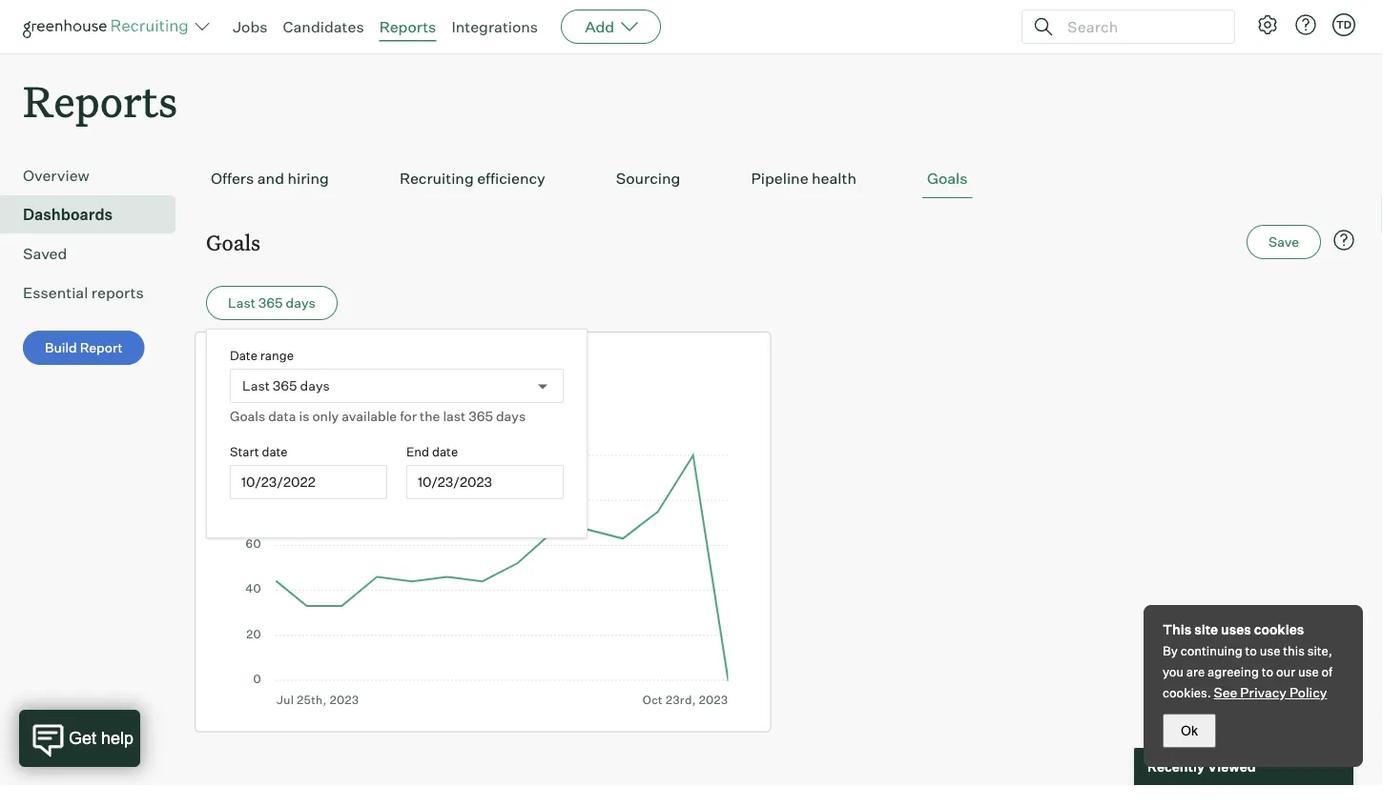 Task type: vqa. For each thing, say whether or not it's contained in the screenshot.
'See'
yes



Task type: describe. For each thing, give the bounding box(es) containing it.
of
[[1321, 665, 1333, 680]]

jobs
[[233, 17, 268, 36]]

data
[[268, 408, 296, 425]]

reports
[[91, 283, 144, 303]]

and
[[257, 169, 284, 188]]

continuing
[[1180, 644, 1243, 659]]

essential reports link
[[23, 282, 168, 304]]

10/23/2022
[[241, 474, 315, 491]]

hiring
[[288, 169, 329, 188]]

reports link
[[379, 17, 436, 36]]

date for start date
[[262, 444, 288, 459]]

this
[[1163, 622, 1192, 639]]

pipeline health
[[751, 169, 856, 188]]

end
[[406, 444, 429, 459]]

see privacy policy
[[1214, 685, 1327, 702]]

overview link
[[23, 164, 168, 187]]

1 vertical spatial to
[[1262, 665, 1273, 680]]

2 vertical spatial days
[[496, 408, 526, 425]]

sourcing
[[616, 169, 680, 188]]

viewed
[[1207, 759, 1256, 776]]

1 vertical spatial last
[[242, 378, 270, 395]]

0 horizontal spatial use
[[1260, 644, 1280, 659]]

2 vertical spatial goals
[[230, 408, 265, 425]]

cookies
[[1254, 622, 1304, 639]]

date
[[230, 348, 257, 363]]

available
[[342, 408, 397, 425]]

for
[[400, 408, 417, 425]]

dashboards
[[23, 205, 113, 224]]

recently
[[1147, 759, 1205, 776]]

build report button
[[23, 331, 145, 365]]

td
[[1336, 18, 1352, 31]]

candidates link
[[283, 17, 364, 36]]

tab list containing offers and hiring
[[206, 159, 1359, 199]]

stage
[[289, 350, 343, 376]]

save button
[[1247, 225, 1321, 260]]

goals inside button
[[927, 169, 968, 188]]

td button
[[1332, 13, 1355, 36]]

essential reports
[[23, 283, 144, 303]]

last 365 days button
[[206, 286, 337, 321]]

last
[[443, 408, 466, 425]]

is
[[299, 408, 309, 425]]

offers and hiring
[[211, 169, 329, 188]]

1 vertical spatial 365
[[273, 378, 297, 395]]

start
[[230, 444, 259, 459]]

last inside last 365 days button
[[228, 295, 255, 312]]

days inside button
[[286, 295, 315, 312]]

10/23/2023
[[418, 474, 492, 491]]

jobs link
[[233, 17, 268, 36]]

pipeline
[[751, 169, 808, 188]]

Search text field
[[1063, 13, 1217, 41]]

date for end date
[[432, 444, 458, 459]]



Task type: locate. For each thing, give the bounding box(es) containing it.
365 down in link
[[273, 378, 297, 395]]

dashboards link
[[23, 203, 168, 226]]

1 vertical spatial use
[[1298, 665, 1319, 680]]

365 inside last 365 days button
[[258, 295, 283, 312]]

end date
[[406, 444, 458, 459]]

0 vertical spatial reports
[[379, 17, 436, 36]]

by
[[1163, 644, 1178, 659]]

essential
[[23, 283, 88, 303]]

0 horizontal spatial reports
[[23, 72, 178, 129]]

days up range
[[286, 295, 315, 312]]

use
[[1260, 644, 1280, 659], [1298, 665, 1319, 680]]

health
[[812, 169, 856, 188]]

2 vertical spatial 365
[[469, 408, 493, 425]]

cookies.
[[1163, 686, 1211, 701]]

2 date from the left
[[432, 444, 458, 459]]

1 horizontal spatial date
[[432, 444, 458, 459]]

to
[[1245, 644, 1257, 659], [1262, 665, 1273, 680]]

our
[[1276, 665, 1295, 680]]

last down the time in
[[242, 378, 270, 395]]

last 365 days down in link
[[242, 378, 330, 395]]

build
[[45, 340, 77, 356]]

use left of
[[1298, 665, 1319, 680]]

see
[[1214, 685, 1237, 702]]

date range
[[230, 348, 294, 363]]

uses
[[1221, 622, 1251, 639]]

days
[[286, 295, 315, 312], [300, 378, 330, 395], [496, 408, 526, 425]]

47%
[[237, 392, 284, 420]]

date
[[262, 444, 288, 459], [432, 444, 458, 459]]

sourcing button
[[611, 159, 685, 199]]

0 horizontal spatial date
[[262, 444, 288, 459]]

recruiting efficiency
[[400, 169, 545, 188]]

last 365 days inside button
[[228, 295, 315, 312]]

1 date from the left
[[262, 444, 288, 459]]

policy
[[1289, 685, 1327, 702]]

you
[[1163, 665, 1184, 680]]

reports right the candidates link
[[379, 17, 436, 36]]

add
[[585, 17, 614, 36]]

candidates
[[283, 17, 364, 36]]

see privacy policy link
[[1214, 685, 1327, 702]]

1 vertical spatial reports
[[23, 72, 178, 129]]

1 vertical spatial last 365 days
[[242, 378, 330, 395]]

xychart image
[[237, 450, 728, 708]]

efficiency
[[477, 169, 545, 188]]

pipeline health button
[[746, 159, 861, 199]]

0 vertical spatial 365
[[258, 295, 283, 312]]

save
[[1269, 234, 1299, 251]]

0 vertical spatial use
[[1260, 644, 1280, 659]]

configure image
[[1256, 13, 1279, 36]]

365 up range
[[258, 295, 283, 312]]

build report
[[45, 340, 123, 356]]

tab list
[[206, 159, 1359, 199]]

greenhouse recruiting image
[[23, 15, 195, 38]]

365
[[258, 295, 283, 312], [273, 378, 297, 395], [469, 408, 493, 425]]

days down stage link
[[300, 378, 330, 395]]

ok button
[[1163, 714, 1216, 749]]

time link
[[211, 348, 266, 378]]

to down uses
[[1245, 644, 1257, 659]]

last up date
[[228, 295, 255, 312]]

integrations
[[452, 17, 538, 36]]

date right start
[[262, 444, 288, 459]]

0 vertical spatial goals
[[927, 169, 968, 188]]

1 horizontal spatial to
[[1262, 665, 1273, 680]]

offers and hiring button
[[206, 159, 334, 199]]

recently viewed
[[1147, 759, 1256, 776]]

in link
[[266, 348, 289, 378]]

this site uses cookies
[[1163, 622, 1304, 639]]

0 vertical spatial last
[[228, 295, 255, 312]]

stage link
[[289, 348, 343, 378]]

goals
[[927, 169, 968, 188], [206, 228, 260, 256], [230, 408, 265, 425]]

recruiting efficiency button
[[395, 159, 550, 199]]

to left our
[[1262, 665, 1273, 680]]

0 vertical spatial days
[[286, 295, 315, 312]]

privacy
[[1240, 685, 1287, 702]]

365 right last
[[469, 408, 493, 425]]

1 vertical spatial goals
[[206, 228, 260, 256]]

ok
[[1181, 724, 1198, 739]]

range
[[260, 348, 294, 363]]

faq image
[[1332, 229, 1355, 252]]

0 vertical spatial last 365 days
[[228, 295, 315, 312]]

time in
[[211, 350, 289, 376]]

0 horizontal spatial to
[[1245, 644, 1257, 659]]

overview
[[23, 166, 89, 185]]

td button
[[1329, 10, 1359, 40]]

site
[[1194, 622, 1218, 639]]

last 365 days
[[228, 295, 315, 312], [242, 378, 330, 395]]

only
[[312, 408, 339, 425]]

time
[[211, 350, 262, 376]]

integrations link
[[452, 17, 538, 36]]

days right last
[[496, 408, 526, 425]]

recruiting
[[400, 169, 474, 188]]

1 horizontal spatial reports
[[379, 17, 436, 36]]

1 vertical spatial days
[[300, 378, 330, 395]]

1 horizontal spatial use
[[1298, 665, 1319, 680]]

site,
[[1307, 644, 1332, 659]]

report
[[80, 340, 123, 356]]

saved
[[23, 244, 67, 263]]

goals data is only available for the last 365 days
[[230, 408, 526, 425]]

in
[[266, 350, 284, 376]]

by continuing to use this site, you are agreeing to our use of cookies.
[[1163, 644, 1333, 701]]

last
[[228, 295, 255, 312], [242, 378, 270, 395]]

use down cookies
[[1260, 644, 1280, 659]]

saved link
[[23, 242, 168, 265]]

goals button
[[922, 159, 972, 199]]

reports
[[379, 17, 436, 36], [23, 72, 178, 129]]

start date
[[230, 444, 288, 459]]

this
[[1283, 644, 1305, 659]]

date right end
[[432, 444, 458, 459]]

last 365 days up range
[[228, 295, 315, 312]]

offers
[[211, 169, 254, 188]]

add button
[[561, 10, 661, 44]]

0 vertical spatial to
[[1245, 644, 1257, 659]]

the
[[420, 408, 440, 425]]

agreeing
[[1208, 665, 1259, 680]]

are
[[1186, 665, 1205, 680]]

reports down greenhouse recruiting image
[[23, 72, 178, 129]]



